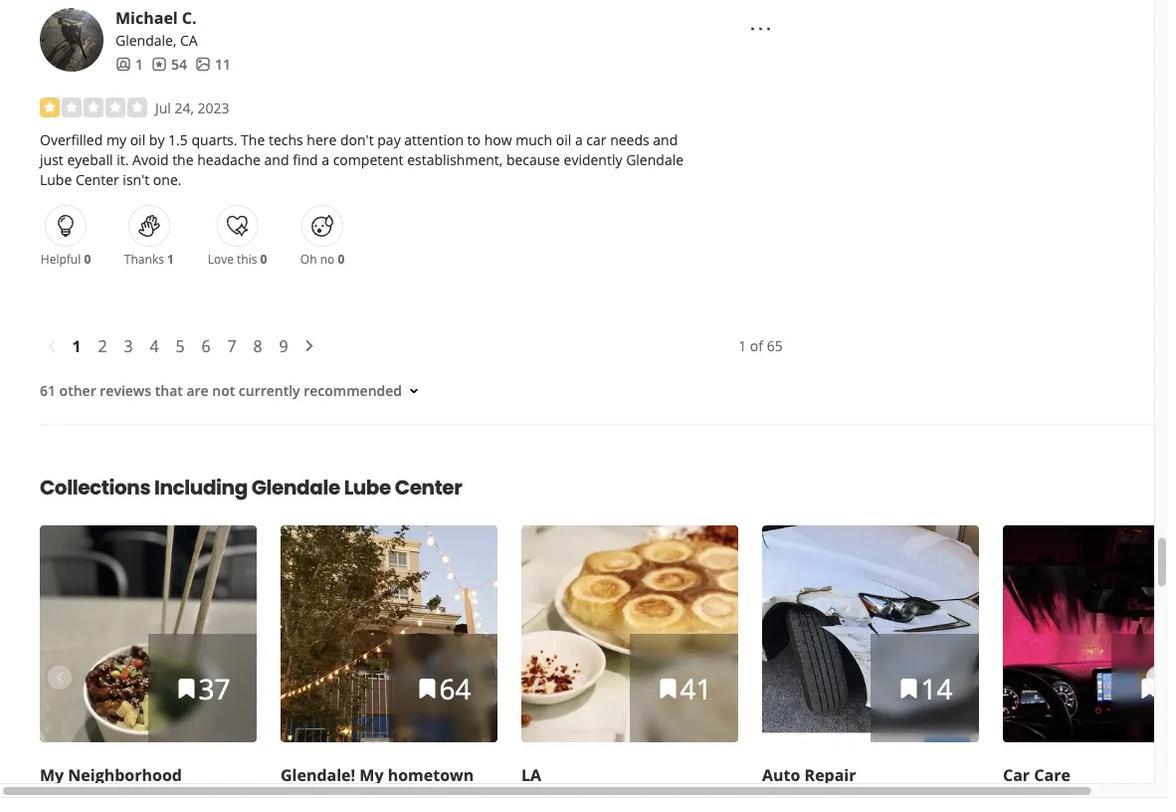 Task type: locate. For each thing, give the bounding box(es) containing it.
glendale right including
[[252, 474, 340, 501]]

8 link
[[245, 331, 271, 361]]

jul 24, 2023
[[155, 98, 230, 117]]

2 my from the left
[[360, 764, 384, 785]]

oil left the by
[[130, 130, 146, 149]]

and
[[654, 130, 678, 149], [264, 150, 289, 169]]

page: 6 element
[[202, 334, 211, 358]]

0 right no on the top left
[[338, 251, 345, 267]]

1 horizontal spatial a
[[575, 130, 583, 149]]

1 horizontal spatial (0 reactions) element
[[260, 251, 267, 267]]

my right the glendale!
[[360, 764, 384, 785]]

0
[[84, 251, 91, 267], [260, 251, 267, 267], [338, 251, 345, 267]]

glendale inside overfilled my oil by 1.5 quarts. the techs here don't pay attention to how much oil a car needs and just eyeball it. avoid the headache and find a competent establishment, because evidently glendale lube center isn't one.
[[626, 150, 684, 169]]

just
[[40, 150, 63, 169]]

and right "needs"
[[654, 130, 678, 149]]

lube inside overfilled my oil by 1.5 quarts. the techs here don't pay attention to how much oil a car needs and just eyeball it. avoid the headache and find a competent establishment, because evidently glendale lube center isn't one.
[[40, 170, 72, 189]]

hometown
[[388, 764, 474, 785]]

1 24 save v2 image from the left
[[416, 677, 440, 701]]

neighborhood
[[68, 764, 182, 785]]

3 0 from the left
[[338, 251, 345, 267]]

1 vertical spatial a
[[322, 150, 330, 169]]

0 horizontal spatial 0
[[84, 251, 91, 267]]

2 24 save v2 image from the left
[[898, 677, 922, 701]]

2 horizontal spatial 0
[[338, 251, 345, 267]]

attention
[[405, 130, 464, 149]]

(1 reaction) element
[[167, 251, 174, 267]]

reviews element
[[151, 54, 187, 74]]

1 horizontal spatial oil
[[556, 130, 572, 149]]

oil right much
[[556, 130, 572, 149]]

0 right helpful
[[84, 251, 91, 267]]

to
[[468, 130, 481, 149]]

glendale,
[[116, 30, 177, 49]]

my left neighborhood
[[40, 764, 64, 785]]

my
[[106, 130, 126, 149]]

0 vertical spatial a
[[575, 130, 583, 149]]

0 horizontal spatial 24 save v2 image
[[416, 677, 440, 701]]

2 horizontal spatial 24 save v2 image
[[1139, 677, 1162, 701]]

a left car
[[575, 130, 583, 149]]

lube
[[40, 170, 72, 189], [344, 474, 391, 501]]

1 horizontal spatial glendale
[[626, 150, 684, 169]]

37
[[199, 669, 231, 707]]

1 star rating image
[[40, 98, 147, 118]]

1 vertical spatial glendale
[[252, 474, 340, 501]]

0 horizontal spatial 24 save v2 image
[[175, 677, 199, 701]]

much
[[516, 130, 553, 149]]

24 save v2 image for 37
[[175, 677, 199, 701]]

glendale
[[626, 150, 684, 169], [252, 474, 340, 501]]

61 other reviews that are not currently recommended link
[[40, 381, 422, 400]]

0 vertical spatial center
[[76, 170, 119, 189]]

11
[[215, 54, 231, 73]]

2 (0 reactions) element from the left
[[260, 251, 267, 267]]

not
[[212, 381, 235, 400]]

24 save v2 image
[[175, 677, 199, 701], [898, 677, 922, 701]]

16 chevron down v2 image
[[406, 383, 422, 399]]

0 horizontal spatial my
[[40, 764, 64, 785]]

a
[[575, 130, 583, 149], [322, 150, 330, 169]]

0 horizontal spatial oil
[[130, 130, 146, 149]]

(0 reactions) element right no on the top left
[[338, 251, 345, 267]]

overfilled my oil by 1.5 quarts. the techs here don't pay attention to how much oil a car needs and just eyeball it. avoid the headache and find a competent establishment, because evidently glendale lube center isn't one.
[[40, 130, 684, 189]]

evidently
[[564, 150, 623, 169]]

(0 reactions) element right this
[[260, 251, 267, 267]]

pagination navigation navigation
[[40, 311, 783, 381]]

1 inside friends element
[[135, 54, 143, 73]]

24 save v2 image
[[416, 677, 440, 701], [657, 677, 681, 701], [1139, 677, 1162, 701]]

this
[[237, 251, 257, 267]]

1 horizontal spatial and
[[654, 130, 678, 149]]

0 vertical spatial lube
[[40, 170, 72, 189]]

1 vertical spatial center
[[395, 474, 462, 501]]

1 0 from the left
[[84, 251, 91, 267]]

car care link
[[1004, 525, 1170, 799]]

helpful 0
[[41, 251, 91, 267]]

41
[[681, 669, 712, 707]]

page: 7 element
[[227, 334, 237, 358]]

1 horizontal spatial 24 save v2 image
[[657, 677, 681, 701]]

0 horizontal spatial a
[[322, 150, 330, 169]]

a right find
[[322, 150, 330, 169]]

1 horizontal spatial 0
[[260, 251, 267, 267]]

of
[[751, 337, 764, 356]]

lube down just
[[40, 170, 72, 189]]

9
[[279, 335, 288, 357]]

(0 reactions) element for oh no 0
[[338, 251, 345, 267]]

my
[[40, 764, 64, 785], [360, 764, 384, 785]]

1 (0 reactions) element from the left
[[84, 251, 91, 267]]

oil
[[130, 130, 146, 149], [556, 130, 572, 149]]

1 my from the left
[[40, 764, 64, 785]]

0 vertical spatial glendale
[[626, 150, 684, 169]]

1 vertical spatial and
[[264, 150, 289, 169]]

1 horizontal spatial lube
[[344, 474, 391, 501]]

1 24 save v2 image from the left
[[175, 677, 199, 701]]

don't
[[341, 130, 374, 149]]

car care image
[[1004, 525, 1170, 742]]

2 0 from the left
[[260, 251, 267, 267]]

michael
[[116, 7, 178, 28]]

page: 9 element
[[279, 334, 288, 358]]

0 horizontal spatial center
[[76, 170, 119, 189]]

3 (0 reactions) element from the left
[[338, 251, 345, 267]]

center down eyeball
[[76, 170, 119, 189]]

page: 1 element
[[64, 331, 90, 361]]

how
[[485, 130, 512, 149]]

next image
[[1148, 666, 1170, 690]]

needs
[[611, 130, 650, 149]]

one.
[[153, 170, 182, 189]]

2 24 save v2 image from the left
[[657, 677, 681, 701]]

lube down recommended
[[344, 474, 391, 501]]

64
[[440, 669, 471, 707]]

1 horizontal spatial my
[[360, 764, 384, 785]]

center down 16 chevron down v2 icon
[[395, 474, 462, 501]]

3 24 save v2 image from the left
[[1139, 677, 1162, 701]]

car
[[1004, 764, 1031, 785]]

oh no 0
[[301, 251, 345, 267]]

1 horizontal spatial 24 save v2 image
[[898, 677, 922, 701]]

car care
[[1004, 764, 1071, 785]]

1
[[135, 54, 143, 73], [167, 251, 174, 267], [72, 335, 81, 357], [739, 337, 747, 356]]

0 horizontal spatial (0 reactions) element
[[84, 251, 91, 267]]

glendale! my hometown favs!
[[281, 764, 474, 799]]

16 review v2 image
[[151, 56, 167, 72]]

jul
[[155, 98, 171, 117]]

24 chevron left v2 image
[[40, 335, 64, 359]]

1 vertical spatial lube
[[344, 474, 391, 501]]

pay
[[378, 130, 401, 149]]

and down "techs"
[[264, 150, 289, 169]]

recommended reviews element
[[28, 0, 791, 401]]

2 horizontal spatial (0 reactions) element
[[338, 251, 345, 267]]

(0 reactions) element
[[84, 251, 91, 267], [260, 251, 267, 267], [338, 251, 345, 267]]

glendale! my hometown favs! image
[[281, 525, 498, 742]]

0 right this
[[260, 251, 267, 267]]

1 right 16 friends v2 icon
[[135, 54, 143, 73]]

competent
[[333, 150, 404, 169]]

center
[[76, 170, 119, 189], [395, 474, 462, 501]]

friends element
[[116, 54, 143, 74]]

currently
[[239, 381, 300, 400]]

0 vertical spatial and
[[654, 130, 678, 149]]

the
[[172, 150, 194, 169]]

(0 reactions) element right helpful
[[84, 251, 91, 267]]

1 right thanks
[[167, 251, 174, 267]]

0 horizontal spatial lube
[[40, 170, 72, 189]]

1 right the 24 chevron left v2 image at top left
[[72, 335, 81, 357]]

glendale down "needs"
[[626, 150, 684, 169]]



Task type: vqa. For each thing, say whether or not it's contained in the screenshot.
Wrote
no



Task type: describe. For each thing, give the bounding box(es) containing it.
michael c. link
[[116, 7, 197, 28]]

because
[[507, 150, 560, 169]]

avoid
[[133, 150, 169, 169]]

2 link
[[90, 331, 116, 361]]

0 horizontal spatial glendale
[[252, 474, 340, 501]]

5 link
[[167, 331, 193, 361]]

center inside overfilled my oil by 1.5 quarts. the techs here don't pay attention to how much oil a car needs and just eyeball it. avoid the headache and find a competent establishment, because evidently glendale lube center isn't one.
[[76, 170, 119, 189]]

1 horizontal spatial center
[[395, 474, 462, 501]]

previous image
[[48, 666, 70, 690]]

establishment,
[[407, 150, 503, 169]]

9 link
[[271, 331, 297, 361]]

4 link
[[141, 331, 167, 361]]

4
[[150, 335, 159, 357]]

61
[[40, 381, 56, 400]]

auto repair
[[763, 764, 857, 785]]

24 save v2 image for 41
[[657, 677, 681, 701]]

the
[[241, 130, 265, 149]]

next image
[[298, 334, 322, 358]]

0 for love this
[[260, 251, 267, 267]]

3 link
[[116, 331, 141, 361]]

page: 3 element
[[124, 334, 133, 358]]

page: 8 element
[[253, 334, 262, 358]]

helpful
[[41, 251, 81, 267]]

auto
[[763, 764, 801, 785]]

7
[[227, 335, 237, 357]]

65
[[767, 337, 783, 356]]

24,
[[175, 98, 194, 117]]

reviews
[[100, 381, 151, 400]]

thanks 1
[[124, 251, 174, 267]]

page: 4 element
[[150, 334, 159, 358]]

thanks
[[124, 251, 164, 267]]

collections including glendale lube center
[[40, 474, 462, 501]]

16 photos v2 image
[[195, 56, 211, 72]]

headache
[[197, 150, 261, 169]]

(0 reactions) element for helpful 0
[[84, 251, 91, 267]]

it.
[[117, 150, 129, 169]]

5
[[176, 335, 185, 357]]

oh
[[301, 251, 317, 267]]

page: 5 element
[[176, 334, 185, 358]]

favs!
[[281, 788, 318, 799]]

my neighborhood
[[40, 764, 182, 785]]

my neighborhood image
[[40, 525, 257, 742]]

repair
[[805, 764, 857, 785]]

menu image
[[749, 17, 773, 41]]

24 save v2 image for 14
[[898, 677, 922, 701]]

no
[[320, 251, 335, 267]]

are
[[187, 381, 209, 400]]

isn't
[[123, 170, 150, 189]]

love
[[208, 251, 234, 267]]

54
[[171, 54, 187, 73]]

3
[[124, 335, 133, 357]]

16 friends v2 image
[[116, 56, 131, 72]]

6 link
[[193, 331, 219, 361]]

2023
[[198, 98, 230, 117]]

care
[[1035, 764, 1071, 785]]

1 of 65
[[739, 337, 783, 356]]

24 save v2 image for 64
[[416, 677, 440, 701]]

michael c. glendale, ca
[[116, 7, 198, 49]]

1 oil from the left
[[130, 130, 146, 149]]

7 link
[[219, 331, 245, 361]]

techs
[[269, 130, 303, 149]]

photo of michael c. image
[[40, 8, 104, 72]]

that
[[155, 381, 183, 400]]

quarts.
[[192, 130, 237, 149]]

la
[[522, 764, 542, 785]]

1 left of
[[739, 337, 747, 356]]

glendale!
[[281, 764, 356, 785]]

2 oil from the left
[[556, 130, 572, 149]]

ca
[[180, 30, 198, 49]]

61 other reviews that are not currently recommended
[[40, 381, 402, 400]]

find
[[293, 150, 318, 169]]

la image
[[522, 525, 739, 742]]

recommended
[[304, 381, 402, 400]]

by
[[149, 130, 165, 149]]

here
[[307, 130, 337, 149]]

auto repair image
[[763, 525, 980, 742]]

my inside glendale! my hometown favs!
[[360, 764, 384, 785]]

6
[[202, 335, 211, 357]]

collections
[[40, 474, 151, 501]]

car
[[587, 130, 607, 149]]

24 save v2 image inside car care link
[[1139, 677, 1162, 701]]

(0 reactions) element for love this 0
[[260, 251, 267, 267]]

other
[[59, 381, 96, 400]]

14
[[922, 669, 953, 707]]

page: 2 element
[[98, 334, 107, 358]]

1.5
[[168, 130, 188, 149]]

8
[[253, 335, 262, 357]]

photos element
[[195, 54, 231, 74]]

overfilled
[[40, 130, 103, 149]]

including
[[154, 474, 248, 501]]

love this 0
[[208, 251, 267, 267]]

c.
[[182, 7, 197, 28]]

eyeball
[[67, 150, 113, 169]]

2
[[98, 335, 107, 357]]

0 for oh no
[[338, 251, 345, 267]]

0 horizontal spatial and
[[264, 150, 289, 169]]



